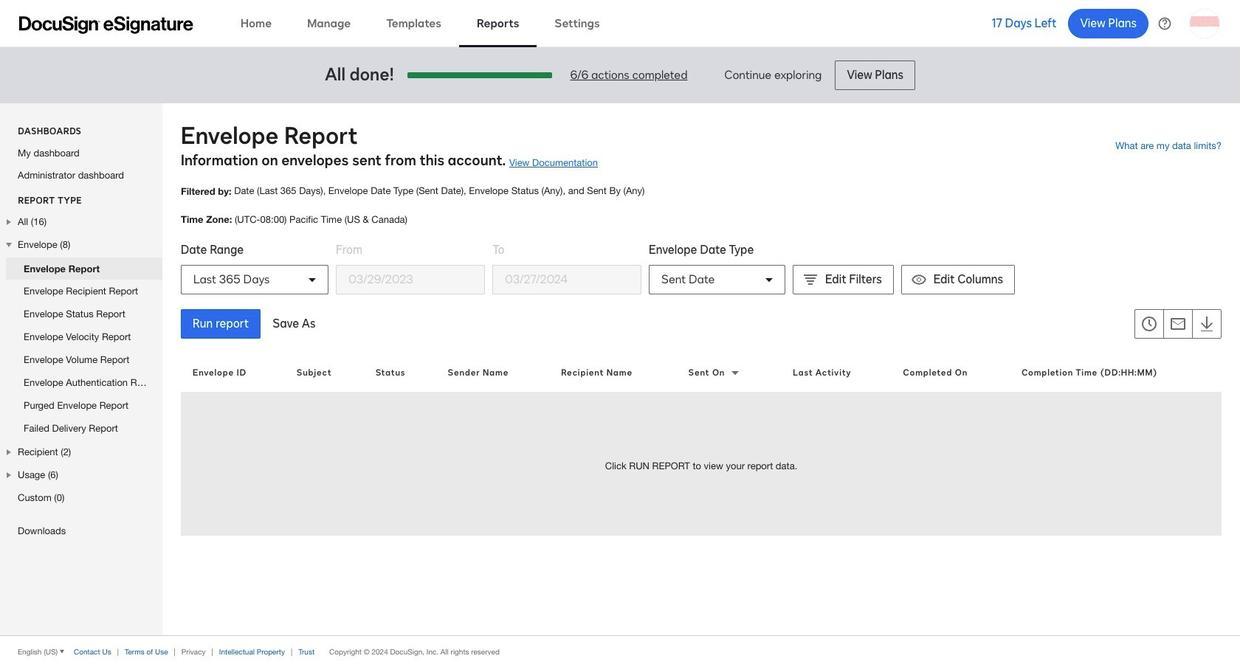 Task type: locate. For each thing, give the bounding box(es) containing it.
0 horizontal spatial mm/dd/yyyy text field
[[337, 266, 484, 294]]

1 horizontal spatial mm/dd/yyyy text field
[[493, 266, 641, 294]]

2 mm/dd/yyyy text field from the left
[[493, 266, 641, 294]]

secondary report detail actions group
[[1135, 309, 1222, 339]]

MM/DD/YYYY text field
[[337, 266, 484, 294], [493, 266, 641, 294]]



Task type: describe. For each thing, give the bounding box(es) containing it.
1 mm/dd/yyyy text field from the left
[[337, 266, 484, 294]]

more info region
[[0, 636, 1241, 668]]

docusign esignature image
[[19, 16, 193, 34]]

your uploaded profile image image
[[1190, 8, 1220, 38]]

primary report detail actions group
[[181, 309, 327, 339]]



Task type: vqa. For each thing, say whether or not it's contained in the screenshot.
DocuSign eSignature IMAGE
yes



